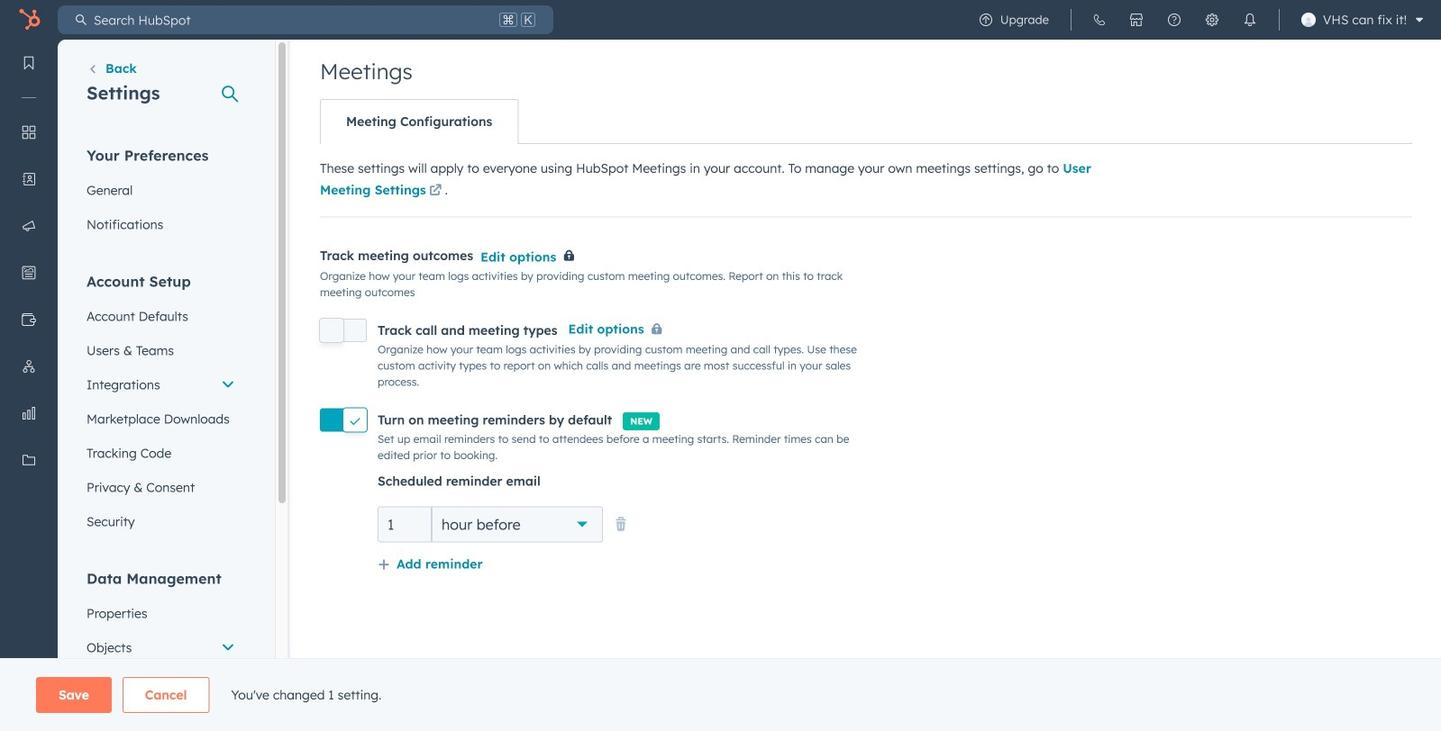 Task type: vqa. For each thing, say whether or not it's contained in the screenshot.
the 'has'
no



Task type: locate. For each thing, give the bounding box(es) containing it.
data management element
[[76, 569, 246, 732]]

marketplaces image
[[1129, 13, 1144, 27]]

link opens in a new window image
[[429, 185, 442, 198]]

None text field
[[378, 507, 432, 543]]

link opens in a new window image
[[429, 181, 442, 202]]

menu
[[967, 0, 1430, 40], [0, 40, 58, 687]]

your preferences element
[[76, 146, 246, 242]]

delete reminder button image
[[613, 519, 629, 535]]

terry turtle image
[[1301, 13, 1316, 27]]

account setup element
[[76, 272, 246, 539]]



Task type: describe. For each thing, give the bounding box(es) containing it.
Search HubSpot search field
[[87, 5, 496, 34]]

bookmarks primary navigation item image
[[22, 56, 36, 70]]

1 horizontal spatial menu
[[967, 0, 1430, 40]]

settings image
[[1205, 13, 1219, 27]]

0 horizontal spatial menu
[[0, 40, 58, 687]]

notifications image
[[1243, 13, 1257, 27]]

help image
[[1167, 13, 1181, 27]]



